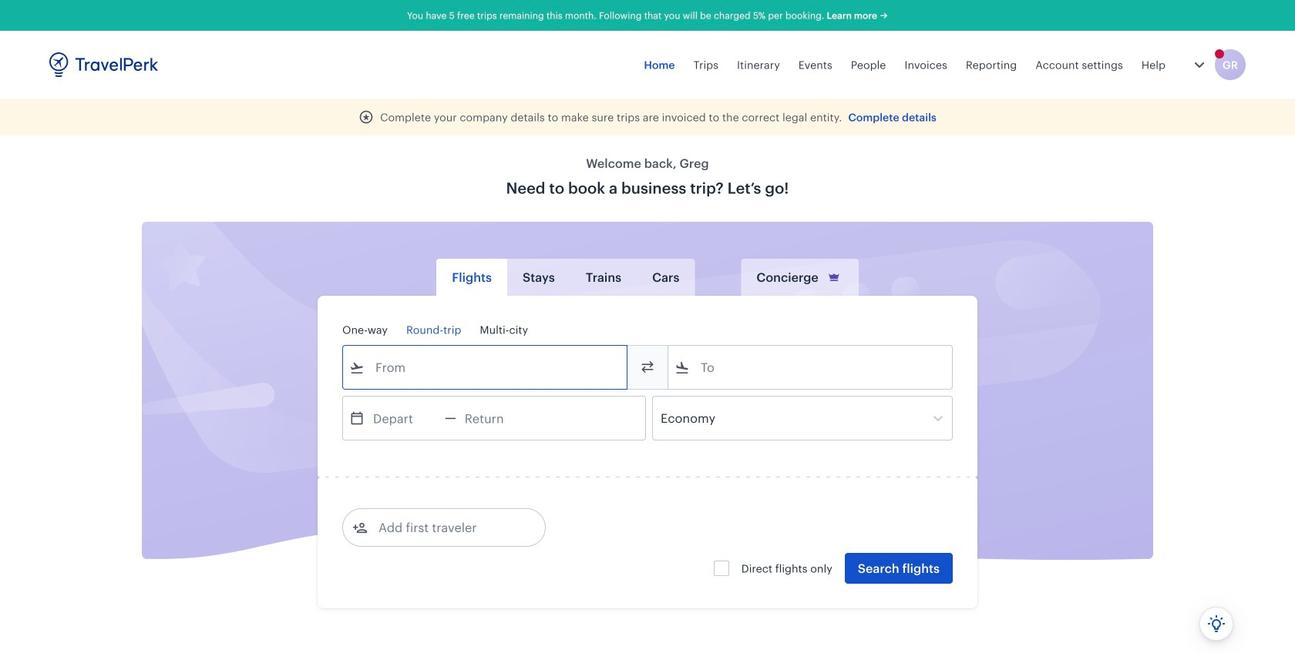 Task type: locate. For each thing, give the bounding box(es) containing it.
From search field
[[365, 355, 607, 380]]

Add first traveler search field
[[368, 516, 528, 540]]



Task type: vqa. For each thing, say whether or not it's contained in the screenshot.
Add first traveler search box
yes



Task type: describe. For each thing, give the bounding box(es) containing it.
To search field
[[690, 355, 932, 380]]

Return text field
[[456, 397, 536, 440]]

Depart text field
[[365, 397, 445, 440]]



